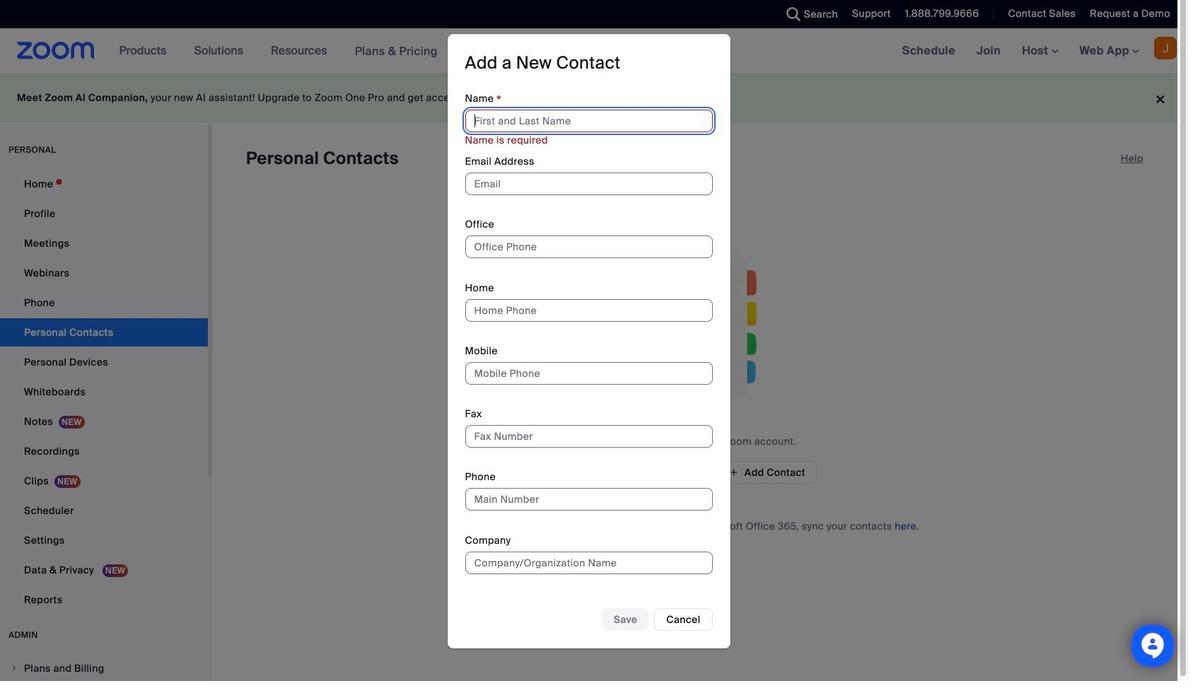 Task type: locate. For each thing, give the bounding box(es) containing it.
Email text field
[[465, 173, 713, 195]]

footer
[[0, 74, 1178, 122]]

Office Phone text field
[[465, 236, 713, 258]]

banner
[[0, 28, 1189, 74]]

First and Last Name text field
[[465, 110, 713, 132]]

zoom logo image
[[17, 42, 95, 59]]

product information navigation
[[109, 28, 448, 74]]

dialog
[[447, 34, 730, 648]]



Task type: describe. For each thing, give the bounding box(es) containing it.
Main Number text field
[[465, 488, 713, 511]]

add image
[[729, 466, 739, 479]]

meetings navigation
[[892, 28, 1189, 74]]

Mobile Phone text field
[[465, 362, 713, 385]]

personal menu menu
[[0, 170, 208, 615]]

Home Phone text field
[[465, 299, 713, 322]]

Company/Organization Name text field
[[465, 551, 713, 574]]

Fax Number text field
[[465, 425, 713, 448]]



